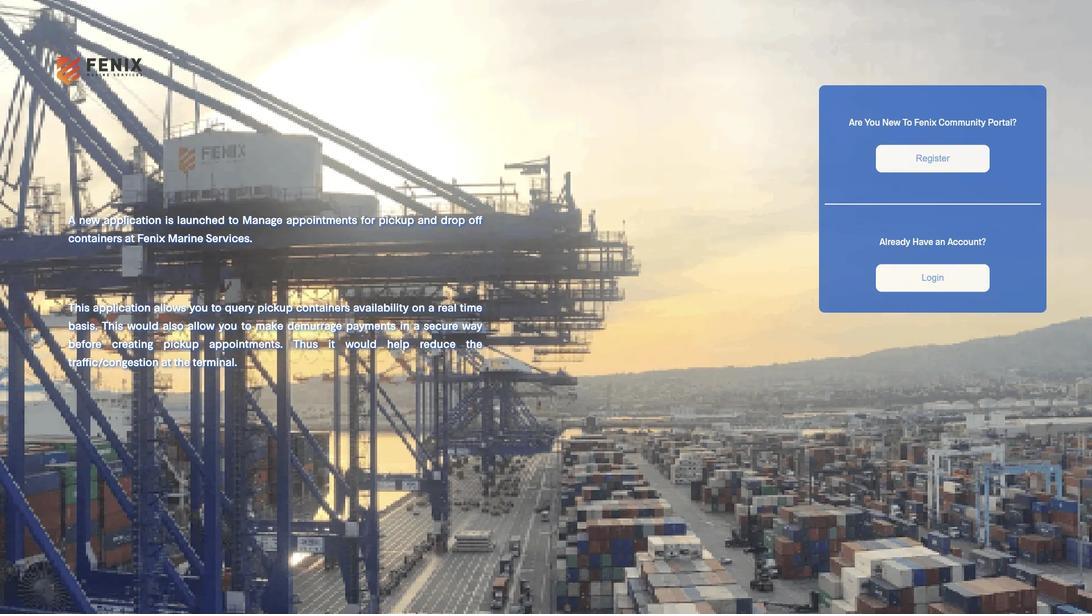 Task type: locate. For each thing, give the bounding box(es) containing it.
1 horizontal spatial you
[[219, 319, 237, 332]]

pickup right "for"
[[379, 213, 414, 227]]

at down also
[[161, 355, 171, 369]]

1 vertical spatial would
[[346, 337, 377, 351]]

way
[[463, 319, 483, 332]]

login button
[[877, 265, 990, 292]]

traffic/congestion
[[68, 355, 159, 369]]

0 vertical spatial the
[[466, 337, 483, 351]]

appointments.
[[209, 337, 283, 351]]

community
[[939, 116, 987, 127]]

pickup down also
[[164, 337, 199, 351]]

0 horizontal spatial pickup
[[164, 337, 199, 351]]

to left query
[[211, 301, 222, 314]]

1 vertical spatial pickup
[[258, 301, 293, 314]]

portal?
[[989, 116, 1017, 127]]

this up creating
[[102, 319, 123, 332]]

the
[[466, 337, 483, 351], [174, 355, 190, 369]]

0 horizontal spatial a
[[414, 319, 420, 332]]

0 vertical spatial you
[[190, 301, 208, 314]]

allow
[[188, 319, 215, 332]]

it
[[329, 337, 335, 351]]

0 vertical spatial fenix
[[915, 116, 937, 127]]

register button
[[877, 145, 990, 173]]

would
[[127, 319, 159, 332], [346, 337, 377, 351]]

to up services.
[[229, 213, 239, 227]]

fenix right to
[[915, 116, 937, 127]]

before
[[68, 337, 102, 351]]

an
[[936, 236, 946, 247]]

2 vertical spatial pickup
[[164, 337, 199, 351]]

pickup up make
[[258, 301, 293, 314]]

0 vertical spatial containers
[[68, 231, 122, 245]]

real
[[438, 301, 457, 314]]

also
[[163, 319, 184, 332]]

0 horizontal spatial you
[[190, 301, 208, 314]]

at left marine
[[125, 231, 135, 245]]

1 vertical spatial the
[[174, 355, 190, 369]]

allows
[[154, 301, 186, 314]]

1 horizontal spatial at
[[161, 355, 171, 369]]

1 vertical spatial at
[[161, 355, 171, 369]]

1 vertical spatial this
[[102, 319, 123, 332]]

would up creating
[[127, 319, 159, 332]]

containers
[[68, 231, 122, 245], [296, 301, 350, 314]]

fenix
[[915, 116, 937, 127], [137, 231, 165, 245]]

new
[[79, 213, 100, 227]]

drop
[[441, 213, 465, 227]]

containers down new
[[68, 231, 122, 245]]

0 horizontal spatial containers
[[68, 231, 122, 245]]

1 vertical spatial fenix
[[137, 231, 165, 245]]

1 horizontal spatial containers
[[296, 301, 350, 314]]

0 horizontal spatial to
[[211, 301, 222, 314]]

pickup
[[379, 213, 414, 227], [258, 301, 293, 314], [164, 337, 199, 351]]

you
[[190, 301, 208, 314], [219, 319, 237, 332]]

demurrage
[[288, 319, 342, 332]]

a right in
[[414, 319, 420, 332]]

new
[[883, 116, 901, 127]]

services.
[[206, 231, 252, 245]]

0 horizontal spatial the
[[174, 355, 190, 369]]

2 horizontal spatial pickup
[[379, 213, 414, 227]]

1 horizontal spatial to
[[229, 213, 239, 227]]

you up allow
[[190, 301, 208, 314]]

a new application is launched to manage appointments for pickup and drop off containers at fenix marine services.
[[68, 213, 483, 245]]

creating
[[112, 337, 153, 351]]

to
[[229, 213, 239, 227], [211, 301, 222, 314], [241, 319, 252, 332]]

at
[[125, 231, 135, 245], [161, 355, 171, 369]]

0 horizontal spatial at
[[125, 231, 135, 245]]

application
[[104, 213, 162, 227], [93, 301, 151, 314]]

payments
[[346, 319, 396, 332]]

reduce
[[420, 337, 456, 351]]

the down way
[[466, 337, 483, 351]]

0 horizontal spatial fenix
[[137, 231, 165, 245]]

0 vertical spatial this
[[68, 301, 90, 314]]

this up basis.
[[68, 301, 90, 314]]

would down payments at the left bottom of the page
[[346, 337, 377, 351]]

0 vertical spatial at
[[125, 231, 135, 245]]

thus
[[293, 337, 318, 351]]

containers inside this application allows you to query pickup containers availability on a real time basis. this would also allow you to make demurrage payments in a secure way before creating pickup appointments. thus it would help reduce the traffic/congestion at the terminal.
[[296, 301, 350, 314]]

and
[[418, 213, 438, 227]]

0 vertical spatial a
[[429, 301, 435, 314]]

at inside this application allows you to query pickup containers availability on a real time basis. this would also allow you to make demurrage payments in a secure way before creating pickup appointments. thus it would help reduce the traffic/congestion at the terminal.
[[161, 355, 171, 369]]

1 vertical spatial containers
[[296, 301, 350, 314]]

on
[[412, 301, 425, 314]]

this
[[68, 301, 90, 314], [102, 319, 123, 332]]

marine
[[168, 231, 203, 245]]

0 horizontal spatial would
[[127, 319, 159, 332]]

register
[[917, 154, 951, 164]]

a
[[429, 301, 435, 314], [414, 319, 420, 332]]

1 horizontal spatial fenix
[[915, 116, 937, 127]]

fenix down is
[[137, 231, 165, 245]]

a right on
[[429, 301, 435, 314]]

availability
[[354, 301, 409, 314]]

1 horizontal spatial would
[[346, 337, 377, 351]]

to up appointments.
[[241, 319, 252, 332]]

0 vertical spatial application
[[104, 213, 162, 227]]

1 horizontal spatial the
[[466, 337, 483, 351]]

0 vertical spatial pickup
[[379, 213, 414, 227]]

you down query
[[219, 319, 237, 332]]

containers up demurrage
[[296, 301, 350, 314]]

application left is
[[104, 213, 162, 227]]

0 vertical spatial would
[[127, 319, 159, 332]]

manage
[[243, 213, 283, 227]]

0 vertical spatial to
[[229, 213, 239, 227]]

off
[[469, 213, 483, 227]]

basis.
[[68, 319, 98, 332]]

2 horizontal spatial to
[[241, 319, 252, 332]]

the left terminal.
[[174, 355, 190, 369]]

containers inside the 'a new application is launched to manage appointments for pickup and drop off containers at fenix marine services.'
[[68, 231, 122, 245]]

account?
[[948, 236, 987, 247]]

application up creating
[[93, 301, 151, 314]]

1 vertical spatial application
[[93, 301, 151, 314]]



Task type: describe. For each thing, give the bounding box(es) containing it.
is
[[165, 213, 174, 227]]

query
[[225, 301, 254, 314]]

1 horizontal spatial a
[[429, 301, 435, 314]]

for
[[361, 213, 375, 227]]

at inside the 'a new application is launched to manage appointments for pickup and drop off containers at fenix marine services.'
[[125, 231, 135, 245]]

help
[[387, 337, 410, 351]]

to
[[903, 116, 913, 127]]

already
[[880, 236, 911, 247]]

1 horizontal spatial this
[[102, 319, 123, 332]]

make
[[256, 319, 284, 332]]

application inside this application allows you to query pickup containers availability on a real time basis. this would also allow you to make demurrage payments in a secure way before creating pickup appointments. thus it would help reduce the traffic/congestion at the terminal.
[[93, 301, 151, 314]]

fenix inside the 'a new application is launched to manage appointments for pickup and drop off containers at fenix marine services.'
[[137, 231, 165, 245]]

terminal.
[[193, 355, 237, 369]]

in
[[400, 319, 410, 332]]

1 vertical spatial to
[[211, 301, 222, 314]]

time
[[460, 301, 483, 314]]

are you new to fenix community portal?
[[850, 116, 1017, 127]]

2 vertical spatial to
[[241, 319, 252, 332]]

a
[[68, 213, 75, 227]]

0 horizontal spatial this
[[68, 301, 90, 314]]

application inside the 'a new application is launched to manage appointments for pickup and drop off containers at fenix marine services.'
[[104, 213, 162, 227]]

1 vertical spatial you
[[219, 319, 237, 332]]

are
[[850, 116, 863, 127]]

to inside the 'a new application is launched to manage appointments for pickup and drop off containers at fenix marine services.'
[[229, 213, 239, 227]]

launched
[[177, 213, 225, 227]]

login
[[922, 273, 945, 283]]

secure
[[424, 319, 458, 332]]

1 horizontal spatial pickup
[[258, 301, 293, 314]]

have
[[913, 236, 934, 247]]

appointments
[[286, 213, 357, 227]]

pickup inside the 'a new application is launched to manage appointments for pickup and drop off containers at fenix marine services.'
[[379, 213, 414, 227]]

this application allows you to query pickup containers availability on a real time basis. this would also allow you to make demurrage payments in a secure way before creating pickup appointments. thus it would help reduce the traffic/congestion at the terminal.
[[68, 301, 483, 369]]

1 vertical spatial a
[[414, 319, 420, 332]]

already have an account?
[[880, 236, 987, 247]]

you
[[865, 116, 881, 127]]



Task type: vqa. For each thing, say whether or not it's contained in the screenshot.
no color image in refresh button
no



